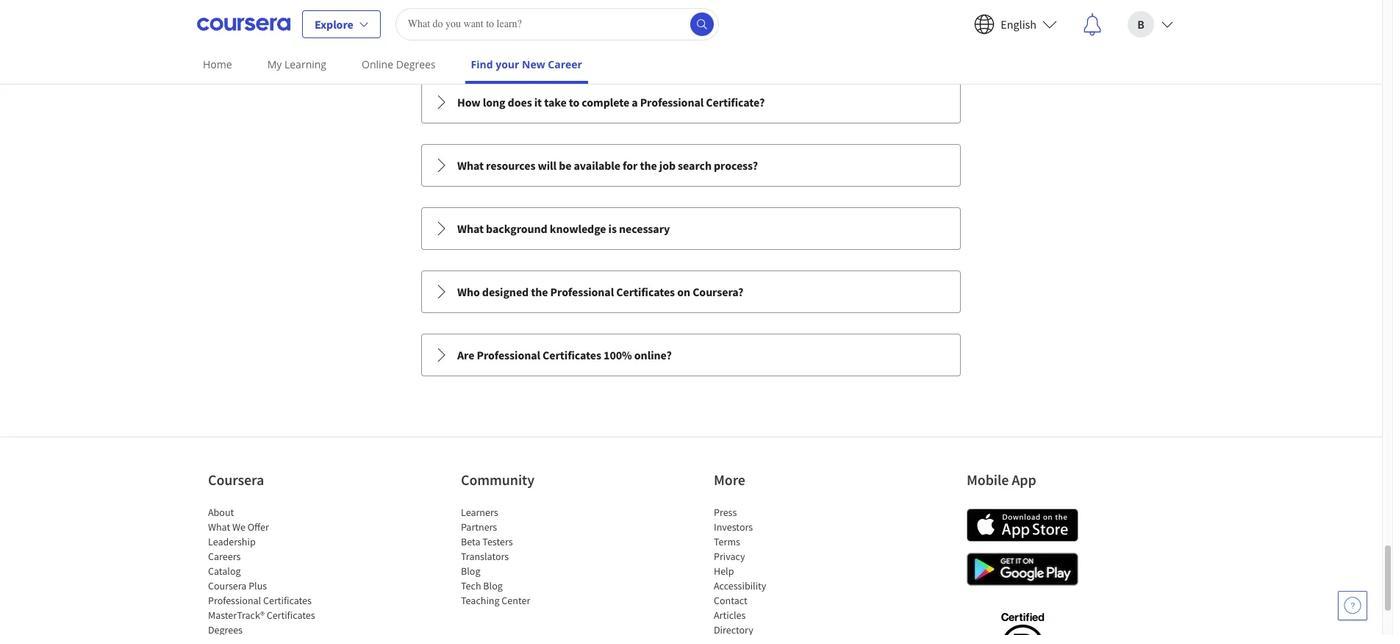 Task type: vqa. For each thing, say whether or not it's contained in the screenshot.
Explore on the left top of the page
yes



Task type: locate. For each thing, give the bounding box(es) containing it.
list item down mastertrack® certificates link
[[208, 623, 333, 635]]

tech
[[461, 580, 481, 593]]

2 list from the left
[[461, 505, 586, 608]]

1 vertical spatial what
[[457, 222, 484, 236]]

learners partners beta testers translators blog tech blog teaching center
[[461, 506, 530, 608]]

list containing about
[[208, 505, 333, 635]]

your
[[496, 57, 519, 71]]

for
[[623, 158, 638, 173]]

1 vertical spatial the
[[531, 285, 548, 300]]

online degrees link
[[356, 48, 442, 81]]

3 list from the left
[[714, 505, 839, 635]]

necessary
[[619, 222, 670, 236]]

2 horizontal spatial list
[[714, 505, 839, 635]]

the
[[640, 158, 657, 173], [531, 285, 548, 300]]

coursera
[[208, 471, 264, 489], [208, 580, 247, 593]]

terms link
[[714, 536, 740, 549]]

find
[[471, 57, 493, 71]]

designed
[[482, 285, 529, 300]]

about
[[208, 506, 234, 519]]

list containing learners
[[461, 505, 586, 608]]

0 horizontal spatial the
[[531, 285, 548, 300]]

coursera up about
[[208, 471, 264, 489]]

1 list from the left
[[208, 505, 333, 635]]

explore button
[[302, 10, 381, 38]]

find your new career link
[[465, 48, 588, 84]]

help
[[714, 565, 734, 578]]

learners
[[461, 506, 498, 519]]

the inside dropdown button
[[640, 158, 657, 173]]

what left resources on the top left of the page
[[457, 158, 484, 173]]

blog up teaching center link
[[483, 580, 503, 593]]

investors link
[[714, 521, 753, 534]]

list containing press
[[714, 505, 839, 635]]

1 horizontal spatial list item
[[714, 623, 839, 635]]

coursera down catalog
[[208, 580, 247, 593]]

0 horizontal spatial list item
[[208, 623, 333, 635]]

contact
[[714, 594, 748, 608]]

professional certificates link
[[208, 594, 312, 608]]

list item
[[208, 623, 333, 635], [714, 623, 839, 635]]

the right designed
[[531, 285, 548, 300]]

a
[[632, 95, 638, 110]]

who
[[457, 285, 480, 300]]

2 list item from the left
[[714, 623, 839, 635]]

list for more
[[714, 505, 839, 635]]

mastertrack®
[[208, 609, 265, 622]]

0 vertical spatial what
[[457, 158, 484, 173]]

plus
[[249, 580, 267, 593]]

0 vertical spatial coursera
[[208, 471, 264, 489]]

translators link
[[461, 550, 509, 564]]

1 horizontal spatial blog
[[483, 580, 503, 593]]

learners link
[[461, 506, 498, 519]]

0 vertical spatial blog
[[461, 565, 481, 578]]

on
[[677, 285, 691, 300]]

beta testers link
[[461, 536, 513, 549]]

about what we offer leadership careers catalog coursera plus professional certificates mastertrack® certificates
[[208, 506, 315, 622]]

0 horizontal spatial list
[[208, 505, 333, 635]]

professional inside the about what we offer leadership careers catalog coursera plus professional certificates mastertrack® certificates
[[208, 594, 261, 608]]

download on the app store image
[[967, 509, 1079, 542]]

mastertrack® certificates link
[[208, 609, 315, 622]]

what inside dropdown button
[[457, 158, 484, 173]]

1 vertical spatial blog
[[483, 580, 503, 593]]

process?
[[714, 158, 758, 173]]

home link
[[197, 48, 238, 81]]

coursera inside the about what we offer leadership careers catalog coursera plus professional certificates mastertrack® certificates
[[208, 580, 247, 593]]

accessibility
[[714, 580, 767, 593]]

None search field
[[395, 8, 719, 40]]

what down about
[[208, 521, 230, 534]]

professional right "a"
[[640, 95, 704, 110]]

are
[[457, 348, 475, 363]]

catalog
[[208, 565, 241, 578]]

leadership link
[[208, 536, 256, 549]]

professional down knowledge
[[550, 285, 614, 300]]

it
[[534, 95, 542, 110]]

find your new career
[[471, 57, 582, 71]]

partners
[[461, 521, 497, 534]]

online?
[[634, 348, 672, 363]]

career
[[548, 57, 582, 71]]

list
[[208, 505, 333, 635], [461, 505, 586, 608], [714, 505, 839, 635]]

what
[[457, 158, 484, 173], [457, 222, 484, 236], [208, 521, 230, 534]]

what inside the about what we offer leadership careers catalog coursera plus professional certificates mastertrack® certificates
[[208, 521, 230, 534]]

professional right are
[[477, 348, 540, 363]]

translators
[[461, 550, 509, 564]]

available
[[574, 158, 621, 173]]

english button
[[963, 0, 1069, 47]]

0 horizontal spatial blog
[[461, 565, 481, 578]]

complete
[[582, 95, 630, 110]]

0 vertical spatial the
[[640, 158, 657, 173]]

1 list item from the left
[[208, 623, 333, 635]]

what inside "dropdown button"
[[457, 222, 484, 236]]

help link
[[714, 565, 734, 578]]

professional up mastertrack®
[[208, 594, 261, 608]]

blog up the tech
[[461, 565, 481, 578]]

the right for
[[640, 158, 657, 173]]

1 horizontal spatial the
[[640, 158, 657, 173]]

take
[[544, 95, 567, 110]]

does
[[508, 95, 532, 110]]

teaching
[[461, 594, 500, 608]]

careers
[[208, 550, 241, 564]]

1 vertical spatial coursera
[[208, 580, 247, 593]]

accessibility link
[[714, 580, 767, 593]]

english
[[1001, 17, 1037, 31]]

tech blog link
[[461, 580, 503, 593]]

2 coursera from the top
[[208, 580, 247, 593]]

certificates
[[616, 285, 675, 300], [543, 348, 601, 363], [263, 594, 312, 608], [267, 609, 315, 622]]

2 vertical spatial what
[[208, 521, 230, 534]]

beta
[[461, 536, 481, 549]]

b
[[1138, 17, 1145, 31]]

what for what resources will be available for the job search process?
[[457, 158, 484, 173]]

certificates left 100% at the bottom
[[543, 348, 601, 363]]

leadership
[[208, 536, 256, 549]]

offer
[[248, 521, 269, 534]]

what we offer link
[[208, 521, 269, 534]]

press investors terms privacy help accessibility contact articles
[[714, 506, 767, 622]]

how long does it take to complete a professional certificate?
[[457, 95, 765, 110]]

list item down articles
[[714, 623, 839, 635]]

how
[[457, 95, 481, 110]]

what left background
[[457, 222, 484, 236]]

teaching center link
[[461, 594, 530, 608]]

1 horizontal spatial list
[[461, 505, 586, 608]]

degrees
[[396, 57, 436, 71]]

my
[[267, 57, 282, 71]]

blog
[[461, 565, 481, 578], [483, 580, 503, 593]]



Task type: describe. For each thing, give the bounding box(es) containing it.
articles link
[[714, 609, 746, 622]]

press link
[[714, 506, 737, 519]]

what for what background knowledge is necessary
[[457, 222, 484, 236]]

coursera plus link
[[208, 580, 267, 593]]

certificates down professional certificates link
[[267, 609, 315, 622]]

b button
[[1116, 0, 1185, 47]]

are professional certificates 100% online? button
[[422, 335, 960, 376]]

learning
[[285, 57, 327, 71]]

mobile app
[[967, 471, 1037, 489]]

community
[[461, 471, 535, 489]]

to
[[569, 95, 580, 110]]

is
[[609, 222, 617, 236]]

what background knowledge is necessary button
[[422, 208, 960, 250]]

are professional certificates 100% online?
[[457, 348, 672, 363]]

search
[[678, 158, 712, 173]]

my learning link
[[262, 48, 332, 81]]

new
[[522, 57, 545, 71]]

100%
[[604, 348, 632, 363]]

online degrees
[[362, 57, 436, 71]]

long
[[483, 95, 506, 110]]

partners link
[[461, 521, 497, 534]]

certificates left on at the top of the page
[[616, 285, 675, 300]]

how long does it take to complete a professional certificate? button
[[422, 82, 960, 123]]

job
[[659, 158, 676, 173]]

careers link
[[208, 550, 241, 564]]

app
[[1012, 471, 1037, 489]]

press
[[714, 506, 737, 519]]

who designed the professional certificates on coursera? button
[[422, 272, 960, 313]]

what resources will be available for the job search process?
[[457, 158, 758, 173]]

list for community
[[461, 505, 586, 608]]

coursera?
[[693, 285, 744, 300]]

catalog link
[[208, 565, 241, 578]]

certificate?
[[706, 95, 765, 110]]

background
[[486, 222, 548, 236]]

privacy
[[714, 550, 745, 564]]

what background knowledge is necessary
[[457, 222, 670, 236]]

coursera image
[[197, 12, 290, 36]]

investors
[[714, 521, 753, 534]]

list item for coursera
[[208, 623, 333, 635]]

1 coursera from the top
[[208, 471, 264, 489]]

list item for more
[[714, 623, 839, 635]]

my learning
[[267, 57, 327, 71]]

explore
[[315, 17, 353, 31]]

logo of certified b corporation image
[[992, 605, 1053, 635]]

more
[[714, 471, 746, 489]]

center
[[502, 594, 530, 608]]

list for coursera
[[208, 505, 333, 635]]

who designed the professional certificates on coursera?
[[457, 285, 744, 300]]

mobile
[[967, 471, 1009, 489]]

articles
[[714, 609, 746, 622]]

will
[[538, 158, 557, 173]]

terms
[[714, 536, 740, 549]]

resources
[[486, 158, 536, 173]]

be
[[559, 158, 572, 173]]

get it on google play image
[[967, 553, 1079, 586]]

help center image
[[1344, 597, 1362, 615]]

knowledge
[[550, 222, 606, 236]]

online
[[362, 57, 393, 71]]

the inside dropdown button
[[531, 285, 548, 300]]

about link
[[208, 506, 234, 519]]

contact link
[[714, 594, 748, 608]]

What do you want to learn? text field
[[395, 8, 719, 40]]

blog link
[[461, 565, 481, 578]]

what resources will be available for the job search process? button
[[422, 145, 960, 186]]

home
[[203, 57, 232, 71]]

we
[[232, 521, 246, 534]]

certificates up mastertrack® certificates link
[[263, 594, 312, 608]]

privacy link
[[714, 550, 745, 564]]



